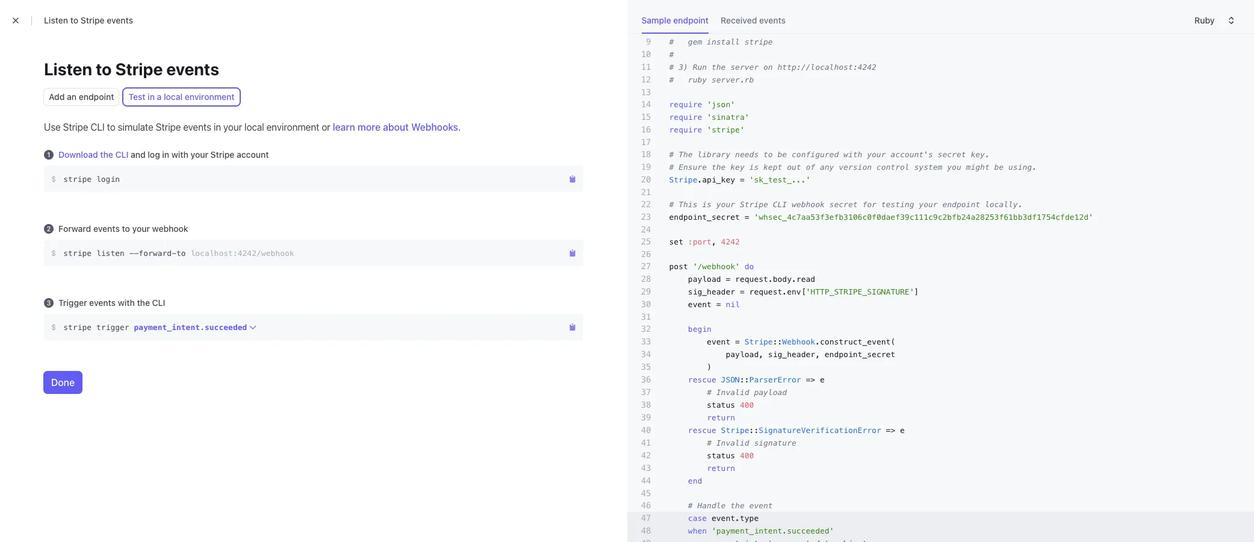 Task type: describe. For each thing, give the bounding box(es) containing it.
parsererror
[[750, 375, 801, 384]]

test
[[129, 92, 145, 102]]

1 require from the top
[[669, 100, 702, 109]]

2 horizontal spatial in
[[214, 122, 221, 133]]

1 horizontal spatial ,
[[759, 350, 764, 359]]

1 400 from the top
[[740, 401, 754, 410]]

use stripe cli to simulate stripe events in your local environment or learn more about webhooks .
[[44, 122, 461, 133]]

for
[[863, 200, 877, 209]]

sig_header inside post '/webhook' do payload = request . body . read sig_header = request . env [ 'http_stripe_signature' ] event = nil
[[688, 287, 735, 296]]

cli left and
[[115, 149, 129, 160]]

server
[[731, 63, 759, 72]]

0 vertical spatial >
[[811, 375, 816, 384]]

1 vertical spatial payload
[[726, 350, 759, 359]]

locally.
[[985, 200, 1023, 209]]

forward-
[[139, 249, 176, 258]]

login
[[96, 175, 120, 184]]

a
[[157, 92, 162, 102]]

)
[[707, 363, 712, 372]]

1 horizontal spatial in
[[162, 149, 169, 160]]

0 vertical spatial e
[[820, 375, 825, 384]]

0 vertical spatial be
[[778, 150, 787, 159]]

cli up download the cli link
[[91, 122, 105, 133]]

body
[[773, 275, 792, 284]]

2 status from the top
[[707, 451, 735, 460]]

control
[[877, 163, 910, 172]]

endpoint_secret inside begin event = stripe : : webhook . construct_event ( payload , sig_header , endpoint_secret ) rescue json : : parsererror = > e # invalid payload status 400 return rescue stripe : : signatureverificationerror = > e # invalid signature status 400 return end
[[825, 350, 896, 359]]

2 vertical spatial payload
[[754, 388, 787, 397]]

'sinatra'
[[707, 113, 750, 122]]

localhost:4242/webhook
[[191, 249, 294, 258]]

3 require from the top
[[669, 125, 702, 134]]

2 horizontal spatial ,
[[816, 350, 820, 359]]

signature
[[754, 438, 797, 448]]

sig_header inside begin event = stripe : : webhook . construct_event ( payload , sig_header , endpoint_secret ) rescue json : : parsererror = > e # invalid payload status 400 return rescue stripe : : signatureverificationerror = > e # invalid signature status 400 return end
[[768, 350, 816, 359]]

0 horizontal spatial local
[[164, 92, 183, 102]]

run
[[693, 63, 707, 72]]

# the library needs to be configured with your account's secret key. # ensure the key is kept out of any version control system you might be using. stripe . api_key = 'sk_test_...'
[[669, 150, 1037, 184]]

1 rescue from the top
[[688, 375, 717, 384]]

1 return from the top
[[707, 413, 735, 422]]

download the cli link
[[58, 149, 129, 160]]

'http_stripe_signature'
[[806, 287, 915, 296]]

0 vertical spatial in
[[148, 92, 155, 102]]

log
[[148, 149, 160, 160]]

1 listen to stripe events from the top
[[44, 15, 133, 25]]

when
[[688, 526, 707, 535]]

do
[[745, 262, 754, 271]]

4242
[[721, 237, 740, 246]]

sample endpoint
[[642, 15, 709, 25]]

your right log on the left top
[[191, 149, 208, 160]]

# inside # handle the event case event . type when 'payment_intent.succeeded'
[[688, 501, 693, 510]]

event inside begin event = stripe : : webhook . construct_event ( payload , sig_header , endpoint_secret ) rescue json : : parsererror = > e # invalid payload status 400 return rescue stripe : : signatureverificationerror = > e # invalid signature status 400 return end
[[707, 337, 731, 346]]

0 horizontal spatial ,
[[712, 237, 717, 246]]

# this is your stripe cli webhook secret for testing your endpoint locally. endpoint_secret = 'whsec_4c7aa53f3efb3106c0f0daef39c111c9c2bfb24a28253f61bb3df1754cfde12d'
[[669, 200, 1094, 222]]

command prompt element for webhook
[[44, 240, 583, 266]]

begin event = stripe : : webhook . construct_event ( payload , sig_header , endpoint_secret ) rescue json : : parsererror = > e # invalid payload status 400 return rescue stripe : : signatureverificationerror = > e # invalid signature status 400 return end
[[669, 325, 905, 485]]

sample endpoint button
[[642, 12, 716, 34]]

the inside #   gem install stripe # # 3) run the server on http://localhost:4242 #   ruby server.rb
[[712, 63, 726, 72]]

stripe for stripe trigger
[[63, 323, 92, 332]]

an
[[67, 92, 77, 102]]

events inside button
[[760, 15, 786, 25]]

post '/webhook' do payload = request . body . read sig_header = request . env [ 'http_stripe_signature' ] event = nil
[[669, 262, 919, 309]]

[
[[801, 287, 806, 296]]

endpoint inside button
[[674, 15, 709, 25]]

]
[[915, 287, 919, 296]]

your up the 'whsec_4c7aa53f3efb3106c0f0daef39c111c9c2bfb24a28253f61bb3df1754cfde12d'
[[919, 200, 938, 209]]

received
[[721, 15, 757, 25]]

2 400 from the top
[[740, 451, 754, 460]]

more
[[358, 122, 381, 133]]

end
[[688, 476, 702, 485]]

2 - from the left
[[134, 249, 139, 258]]

account's
[[891, 150, 933, 159]]

add an endpoint
[[49, 92, 114, 102]]

event inside post '/webhook' do payload = request . body . read sig_header = request . env [ 'http_stripe_signature' ] event = nil
[[688, 300, 712, 309]]

2 require from the top
[[669, 113, 702, 122]]

2 rescue from the top
[[688, 426, 717, 435]]

configured
[[792, 150, 839, 159]]

1 horizontal spatial be
[[995, 163, 1004, 172]]

account
[[237, 149, 269, 160]]

any
[[820, 163, 834, 172]]

add
[[49, 92, 65, 102]]

simulate
[[118, 122, 153, 133]]

handle
[[698, 501, 726, 510]]

1 status from the top
[[707, 401, 735, 410]]

api_key
[[702, 175, 735, 184]]

ruby
[[688, 75, 707, 84]]

you
[[948, 163, 962, 172]]

test in a local environment
[[129, 92, 235, 102]]

of
[[806, 163, 816, 172]]

kept
[[764, 163, 783, 172]]

needs
[[735, 150, 759, 159]]

env
[[787, 287, 801, 296]]

the inside # handle the event case event . type when 'payment_intent.succeeded'
[[731, 501, 745, 510]]

$ for forward
[[51, 248, 56, 258]]

webhooks
[[411, 122, 458, 133]]

stripe trigger
[[63, 323, 134, 332]]

3)
[[679, 63, 688, 72]]

learn
[[333, 122, 355, 133]]

about
[[383, 122, 409, 133]]

'/webhook'
[[693, 262, 740, 271]]

cli up payment_intent.succeeded in the left bottom of the page
[[152, 298, 165, 308]]

stripe for stripe login
[[63, 175, 92, 184]]

construct_event
[[820, 337, 891, 346]]

using.
[[1009, 163, 1037, 172]]

set
[[669, 237, 684, 246]]

json
[[721, 375, 740, 384]]

payment_intent.succeeded button
[[134, 321, 257, 334]]

event down 'handle'
[[712, 514, 735, 523]]

download
[[58, 149, 98, 160]]

use
[[44, 122, 61, 133]]

0 horizontal spatial environment
[[185, 92, 235, 102]]

2 listen to stripe events from the top
[[44, 59, 219, 79]]

the down forward-
[[137, 298, 150, 308]]

the up login
[[100, 149, 113, 160]]

webhook inside # this is your stripe cli webhook secret for testing your endpoint locally. endpoint_secret = 'whsec_4c7aa53f3efb3106c0f0daef39c111c9c2bfb24a28253f61bb3df1754cfde12d'
[[792, 200, 825, 209]]



Task type: vqa. For each thing, say whether or not it's contained in the screenshot.
the along
no



Task type: locate. For each thing, give the bounding box(es) containing it.
= inside # this is your stripe cli webhook secret for testing your endpoint locally. endpoint_secret = 'whsec_4c7aa53f3efb3106c0f0daef39c111c9c2bfb24a28253f61bb3df1754cfde12d'
[[745, 213, 750, 222]]

,
[[712, 237, 717, 246], [759, 350, 764, 359], [816, 350, 820, 359]]

0 horizontal spatial is
[[702, 200, 712, 209]]

1 vertical spatial 400
[[740, 451, 754, 460]]

$ left listen
[[51, 248, 56, 258]]

done
[[51, 377, 75, 388]]

is inside # this is your stripe cli webhook secret for testing your endpoint locally. endpoint_secret = 'whsec_4c7aa53f3efb3106c0f0daef39c111c9c2bfb24a28253f61bb3df1754cfde12d'
[[702, 200, 712, 209]]

require
[[669, 100, 702, 109], [669, 113, 702, 122], [669, 125, 702, 134]]

in down test in a local environment
[[214, 122, 221, 133]]

your up account
[[223, 122, 242, 133]]

and
[[131, 149, 146, 160]]

trigger events with the cli
[[58, 298, 165, 308]]

1 vertical spatial $
[[51, 248, 56, 258]]

out
[[787, 163, 801, 172]]

payload inside post '/webhook' do payload = request . body . read sig_header = request . env [ 'http_stripe_signature' ] event = nil
[[688, 275, 721, 284]]

1 $ from the top
[[51, 174, 56, 184]]

sig_header
[[688, 287, 735, 296], [768, 350, 816, 359]]

0 vertical spatial 400
[[740, 401, 754, 410]]

your up forward-
[[132, 224, 150, 234]]

endpoint_secret inside # this is your stripe cli webhook secret for testing your endpoint locally. endpoint_secret = 'whsec_4c7aa53f3efb3106c0f0daef39c111c9c2bfb24a28253f61bb3df1754cfde12d'
[[669, 213, 740, 222]]

'stripe'
[[707, 125, 745, 134]]

2 vertical spatial endpoint
[[943, 200, 981, 209]]

event up the type in the right bottom of the page
[[750, 501, 773, 510]]

1 horizontal spatial >
[[891, 426, 896, 435]]

request down body
[[750, 287, 783, 296]]

$
[[51, 174, 56, 184], [51, 248, 56, 258], [51, 322, 56, 332]]

1 vertical spatial local
[[245, 122, 264, 133]]

with inside # the library needs to be configured with your account's secret key. # ensure the key is kept out of any version control system you might be using. stripe . api_key = 'sk_test_...'
[[844, 150, 863, 159]]

in
[[148, 92, 155, 102], [214, 122, 221, 133], [162, 149, 169, 160]]

type
[[740, 514, 759, 523]]

0 vertical spatial webhook
[[792, 200, 825, 209]]

gem
[[688, 37, 702, 46]]

case
[[688, 514, 707, 523]]

rescue
[[688, 375, 717, 384], [688, 426, 717, 435]]

1 vertical spatial status
[[707, 451, 735, 460]]

invalid
[[717, 388, 750, 397], [717, 438, 750, 448]]

1 vertical spatial endpoint
[[79, 92, 114, 102]]

0 horizontal spatial be
[[778, 150, 787, 159]]

0 vertical spatial command prompt element
[[44, 166, 583, 192]]

$ for trigger
[[51, 322, 56, 332]]

0 horizontal spatial webhook
[[152, 224, 188, 234]]

0 vertical spatial payload
[[688, 275, 721, 284]]

'whsec_4c7aa53f3efb3106c0f0daef39c111c9c2bfb24a28253f61bb3df1754cfde12d'
[[754, 213, 1094, 222]]

this
[[679, 200, 698, 209]]

1 vertical spatial command prompt element
[[44, 240, 583, 266]]

1 horizontal spatial endpoint_secret
[[825, 350, 896, 359]]

listen
[[44, 15, 68, 25], [44, 59, 92, 79]]

1 listen from the top
[[44, 15, 68, 25]]

learn more about webhooks link
[[333, 122, 458, 133]]

0 vertical spatial sig_header
[[688, 287, 735, 296]]

stripe inside #   gem install stripe # # 3) run the server on http://localhost:4242 #   ruby server.rb
[[745, 37, 773, 46]]

# inside # this is your stripe cli webhook secret for testing your endpoint locally. endpoint_secret = 'whsec_4c7aa53f3efb3106c0f0daef39c111c9c2bfb24a28253f61bb3df1754cfde12d'
[[669, 200, 674, 209]]

1 horizontal spatial sig_header
[[768, 350, 816, 359]]

0 vertical spatial listen to stripe events
[[44, 15, 133, 25]]

1 vertical spatial require
[[669, 113, 702, 122]]

cli
[[91, 122, 105, 133], [115, 149, 129, 160], [773, 200, 787, 209], [152, 298, 165, 308]]

with up the trigger
[[118, 298, 135, 308]]

0 vertical spatial require
[[669, 100, 702, 109]]

1 - from the left
[[129, 249, 134, 258]]

2 vertical spatial require
[[669, 125, 702, 134]]

endpoint right an
[[79, 92, 114, 102]]

stripe down forward
[[63, 249, 92, 258]]

command prompt element for cli
[[44, 314, 583, 341]]

environment right a
[[185, 92, 235, 102]]

$ left stripe trigger
[[51, 322, 56, 332]]

1 horizontal spatial with
[[172, 149, 188, 160]]

0 horizontal spatial sig_header
[[688, 287, 735, 296]]

in right log on the left top
[[162, 149, 169, 160]]

1 horizontal spatial is
[[750, 163, 759, 172]]

invalid left signature
[[717, 438, 750, 448]]

listen
[[96, 249, 125, 258]]

0 vertical spatial status
[[707, 401, 735, 410]]

0 vertical spatial listen
[[44, 15, 68, 25]]

0 vertical spatial local
[[164, 92, 183, 102]]

1 vertical spatial in
[[214, 122, 221, 133]]

0 vertical spatial is
[[750, 163, 759, 172]]

to inside # the library needs to be configured with your account's secret key. # ensure the key is kept out of any version control system you might be using. stripe . api_key = 'sk_test_...'
[[764, 150, 773, 159]]

.
[[458, 122, 461, 133], [698, 175, 702, 184], [768, 275, 773, 284], [792, 275, 797, 284], [783, 287, 787, 296], [816, 337, 820, 346], [735, 514, 740, 523]]

3 $ from the top
[[51, 322, 56, 332]]

trigger
[[58, 298, 87, 308]]

server.rb
[[712, 75, 754, 84]]

1 vertical spatial endpoint_secret
[[825, 350, 896, 359]]

1 invalid from the top
[[717, 388, 750, 397]]

your down "api_key"
[[717, 200, 735, 209]]

1 horizontal spatial webhook
[[792, 200, 825, 209]]

, left 4242
[[712, 237, 717, 246]]

1 vertical spatial sig_header
[[768, 350, 816, 359]]

require 'json' require 'sinatra' require 'stripe'
[[669, 100, 750, 134]]

:
[[773, 337, 778, 346], [778, 337, 783, 346], [740, 375, 745, 384], [745, 375, 750, 384], [750, 426, 754, 435], [754, 426, 759, 435]]

endpoint inside # this is your stripe cli webhook secret for testing your endpoint locally. endpoint_secret = 'whsec_4c7aa53f3efb3106c0f0daef39c111c9c2bfb24a28253f61bb3df1754cfde12d'
[[943, 200, 981, 209]]

signatureverificationerror
[[759, 426, 882, 435]]

2 listen from the top
[[44, 59, 92, 79]]

400 down json
[[740, 401, 754, 410]]

2 horizontal spatial endpoint
[[943, 200, 981, 209]]

return up 'handle'
[[707, 464, 735, 473]]

1 vertical spatial invalid
[[717, 438, 750, 448]]

1 command prompt element from the top
[[44, 166, 583, 192]]

key
[[731, 163, 745, 172]]

or
[[322, 122, 331, 133]]

is
[[750, 163, 759, 172], [702, 200, 712, 209]]

1 vertical spatial rescue
[[688, 426, 717, 435]]

1 vertical spatial listen to stripe events
[[44, 59, 219, 79]]

stripe
[[81, 15, 105, 25], [115, 59, 163, 79], [63, 122, 88, 133], [156, 122, 181, 133], [211, 149, 235, 160], [669, 175, 698, 184], [740, 200, 768, 209], [745, 337, 773, 346], [721, 426, 750, 435]]

status up 'handle'
[[707, 451, 735, 460]]

is down needs
[[750, 163, 759, 172]]

0 horizontal spatial in
[[148, 92, 155, 102]]

is right this
[[702, 200, 712, 209]]

return down json
[[707, 413, 735, 422]]

library
[[698, 150, 731, 159]]

be right might
[[995, 163, 1004, 172]]

0 vertical spatial return
[[707, 413, 735, 422]]

, up parsererror
[[759, 350, 764, 359]]

the up the type in the right bottom of the page
[[731, 501, 745, 510]]

payment_intent.succeeded
[[134, 323, 247, 332]]

stripe listen --forward-to localhost:4242/webhook
[[63, 249, 294, 258]]

stripe down received events button at the right
[[745, 37, 773, 46]]

cli down 'sk_test_...' at top
[[773, 200, 787, 209]]

secret
[[938, 150, 966, 159], [830, 200, 858, 209]]

$ left stripe login
[[51, 174, 56, 184]]

1 horizontal spatial endpoint
[[674, 15, 709, 25]]

tab list containing sample endpoint
[[642, 12, 798, 34]]

to inside command prompt element
[[176, 249, 186, 258]]

invalid down json
[[717, 388, 750, 397]]

:port
[[688, 237, 712, 246]]

'payment_intent.succeeded'
[[712, 526, 834, 535]]

trigger
[[96, 323, 129, 332]]

is inside # the library needs to be configured with your account's secret key. # ensure the key is kept out of any version control system you might be using. stripe . api_key = 'sk_test_...'
[[750, 163, 759, 172]]

1 horizontal spatial e
[[900, 426, 905, 435]]

forward events to your webhook
[[58, 224, 188, 234]]

0 vertical spatial endpoint_secret
[[669, 213, 740, 222]]

system
[[915, 163, 943, 172]]

, down webhook
[[816, 350, 820, 359]]

endpoint_secret down construct_event in the right bottom of the page
[[825, 350, 896, 359]]

version
[[839, 163, 872, 172]]

2 $ from the top
[[51, 248, 56, 258]]

the up "api_key"
[[712, 163, 726, 172]]

endpoint up gem
[[674, 15, 709, 25]]

1 vertical spatial request
[[750, 287, 783, 296]]

your up control
[[867, 150, 886, 159]]

received events
[[721, 15, 786, 25]]

environment left or
[[267, 122, 320, 133]]

2 invalid from the top
[[717, 438, 750, 448]]

cli inside # this is your stripe cli webhook secret for testing your endpoint locally. endpoint_secret = 'whsec_4c7aa53f3efb3106c0f0daef39c111c9c2bfb24a28253f61bb3df1754cfde12d'
[[773, 200, 787, 209]]

webhook
[[783, 337, 816, 346]]

the right run at the top
[[712, 63, 726, 72]]

stripe inside # the library needs to be configured with your account's secret key. # ensure the key is kept out of any version control system you might be using. stripe . api_key = 'sk_test_...'
[[669, 175, 698, 184]]

might
[[966, 163, 990, 172]]

400 down signature
[[740, 451, 754, 460]]

1 vertical spatial e
[[900, 426, 905, 435]]

3 command prompt element from the top
[[44, 314, 583, 341]]

stripe inside # this is your stripe cli webhook secret for testing your endpoint locally. endpoint_secret = 'whsec_4c7aa53f3efb3106c0f0daef39c111c9c2bfb24a28253f61bb3df1754cfde12d'
[[740, 200, 768, 209]]

post
[[669, 262, 688, 271]]

secret up you
[[938, 150, 966, 159]]

0 horizontal spatial with
[[118, 298, 135, 308]]

# handle the event case event . type when 'payment_intent.succeeded'
[[688, 501, 834, 535]]

secret inside # this is your stripe cli webhook secret for testing your endpoint locally. endpoint_secret = 'whsec_4c7aa53f3efb3106c0f0daef39c111c9c2bfb24a28253f61bb3df1754cfde12d'
[[830, 200, 858, 209]]

payload
[[688, 275, 721, 284], [726, 350, 759, 359], [754, 388, 787, 397]]

the
[[679, 150, 693, 159]]

0 horizontal spatial >
[[811, 375, 816, 384]]

1 vertical spatial is
[[702, 200, 712, 209]]

0 vertical spatial $
[[51, 174, 56, 184]]

done link
[[44, 372, 82, 393]]

listen to stripe events
[[44, 15, 133, 25], [44, 59, 219, 79]]

e
[[820, 375, 825, 384], [900, 426, 905, 435]]

rescue down )
[[688, 375, 717, 384]]

0 horizontal spatial secret
[[830, 200, 858, 209]]

'json'
[[707, 100, 735, 109]]

download the cli and log in with your stripe account
[[58, 149, 269, 160]]

rescue up end on the right bottom
[[688, 426, 717, 435]]

0 vertical spatial rescue
[[688, 375, 717, 384]]

webhook up "stripe listen --forward-to localhost:4242/webhook"
[[152, 224, 188, 234]]

0 vertical spatial request
[[735, 275, 768, 284]]

forward
[[58, 224, 91, 234]]

1 vertical spatial be
[[995, 163, 1004, 172]]

0 vertical spatial secret
[[938, 150, 966, 159]]

1 horizontal spatial environment
[[267, 122, 320, 133]]

'sk_test_...'
[[750, 175, 811, 184]]

secret left for
[[830, 200, 858, 209]]

payload down parsererror
[[754, 388, 787, 397]]

1 horizontal spatial local
[[245, 122, 264, 133]]

1 vertical spatial >
[[891, 426, 896, 435]]

be up kept
[[778, 150, 787, 159]]

1 vertical spatial listen
[[44, 59, 92, 79]]

nil
[[726, 300, 740, 309]]

local
[[164, 92, 183, 102], [245, 122, 264, 133]]

webhook
[[792, 200, 825, 209], [152, 224, 188, 234]]

install
[[707, 37, 740, 46]]

= inside # the library needs to be configured with your account's secret key. # ensure the key is kept out of any version control system you might be using. stripe . api_key = 'sk_test_...'
[[740, 175, 745, 184]]

in left a
[[148, 92, 155, 102]]

endpoint down you
[[943, 200, 981, 209]]

secret inside # the library needs to be configured with your account's secret key. # ensure the key is kept out of any version control system you might be using. stripe . api_key = 'sk_test_...'
[[938, 150, 966, 159]]

on
[[764, 63, 773, 72]]

2 vertical spatial command prompt element
[[44, 314, 583, 341]]

ensure
[[679, 163, 707, 172]]

with right log on the left top
[[172, 149, 188, 160]]

local right a
[[164, 92, 183, 102]]

webhook down of
[[792, 200, 825, 209]]

tab list
[[642, 12, 798, 34]]

. inside # handle the event case event . type when 'payment_intent.succeeded'
[[735, 514, 740, 523]]

with up version
[[844, 150, 863, 159]]

1 vertical spatial secret
[[830, 200, 858, 209]]

2 return from the top
[[707, 464, 735, 473]]

key.
[[971, 150, 990, 159]]

stripe login
[[63, 175, 120, 184]]

1 horizontal spatial secret
[[938, 150, 966, 159]]

1 vertical spatial return
[[707, 464, 735, 473]]

event up "begin" at the bottom right of the page
[[688, 300, 712, 309]]

stripe
[[745, 37, 773, 46], [63, 175, 92, 184], [63, 249, 92, 258], [63, 323, 92, 332]]

status down json
[[707, 401, 735, 410]]

2 command prompt element from the top
[[44, 240, 583, 266]]

sample
[[642, 15, 671, 25]]

2 horizontal spatial with
[[844, 150, 863, 159]]

stripe for stripe listen --forward-to localhost:4242/webhook
[[63, 249, 92, 258]]

2 vertical spatial $
[[51, 322, 56, 332]]

command prompt element
[[44, 166, 583, 192], [44, 240, 583, 266], [44, 314, 583, 341]]

payload down '/webhook'
[[688, 275, 721, 284]]

1 vertical spatial environment
[[267, 122, 320, 133]]

endpoint_secret down this
[[669, 213, 740, 222]]

0 horizontal spatial endpoint
[[79, 92, 114, 102]]

received events button
[[721, 12, 793, 34]]

event down "begin" at the bottom right of the page
[[707, 337, 731, 346]]

. inside # the library needs to be configured with your account's secret key. # ensure the key is kept out of any version control system you might be using. stripe . api_key = 'sk_test_...'
[[698, 175, 702, 184]]

your inside # the library needs to be configured with your account's secret key. # ensure the key is kept out of any version control system you might be using. stripe . api_key = 'sk_test_...'
[[867, 150, 886, 159]]

payload up json
[[726, 350, 759, 359]]

status
[[707, 401, 735, 410], [707, 451, 735, 460]]

0 horizontal spatial endpoint_secret
[[669, 213, 740, 222]]

1 vertical spatial webhook
[[152, 224, 188, 234]]

0 vertical spatial endpoint
[[674, 15, 709, 25]]

-
[[129, 249, 134, 258], [134, 249, 139, 258]]

begin
[[688, 325, 712, 334]]

sig_header up nil
[[688, 287, 735, 296]]

sig_header down webhook
[[768, 350, 816, 359]]

0 vertical spatial environment
[[185, 92, 235, 102]]

http://localhost:4242
[[778, 63, 877, 72]]

stripe down download
[[63, 175, 92, 184]]

2 vertical spatial in
[[162, 149, 169, 160]]

(
[[891, 337, 896, 346]]

the inside # the library needs to be configured with your account's secret key. # ensure the key is kept out of any version control system you might be using. stripe . api_key = 'sk_test_...'
[[712, 163, 726, 172]]

0 vertical spatial invalid
[[717, 388, 750, 397]]

local up account
[[245, 122, 264, 133]]

>
[[811, 375, 816, 384], [891, 426, 896, 435]]

your
[[223, 122, 242, 133], [191, 149, 208, 160], [867, 150, 886, 159], [717, 200, 735, 209], [919, 200, 938, 209], [132, 224, 150, 234]]

read
[[797, 275, 816, 284]]

stripe down "trigger"
[[63, 323, 92, 332]]

0 horizontal spatial e
[[820, 375, 825, 384]]

. inside begin event = stripe : : webhook . construct_event ( payload , sig_header , endpoint_secret ) rescue json : : parsererror = > e # invalid payload status 400 return rescue stripe : : signatureverificationerror = > e # invalid signature status 400 return end
[[816, 337, 820, 346]]

request down do
[[735, 275, 768, 284]]



